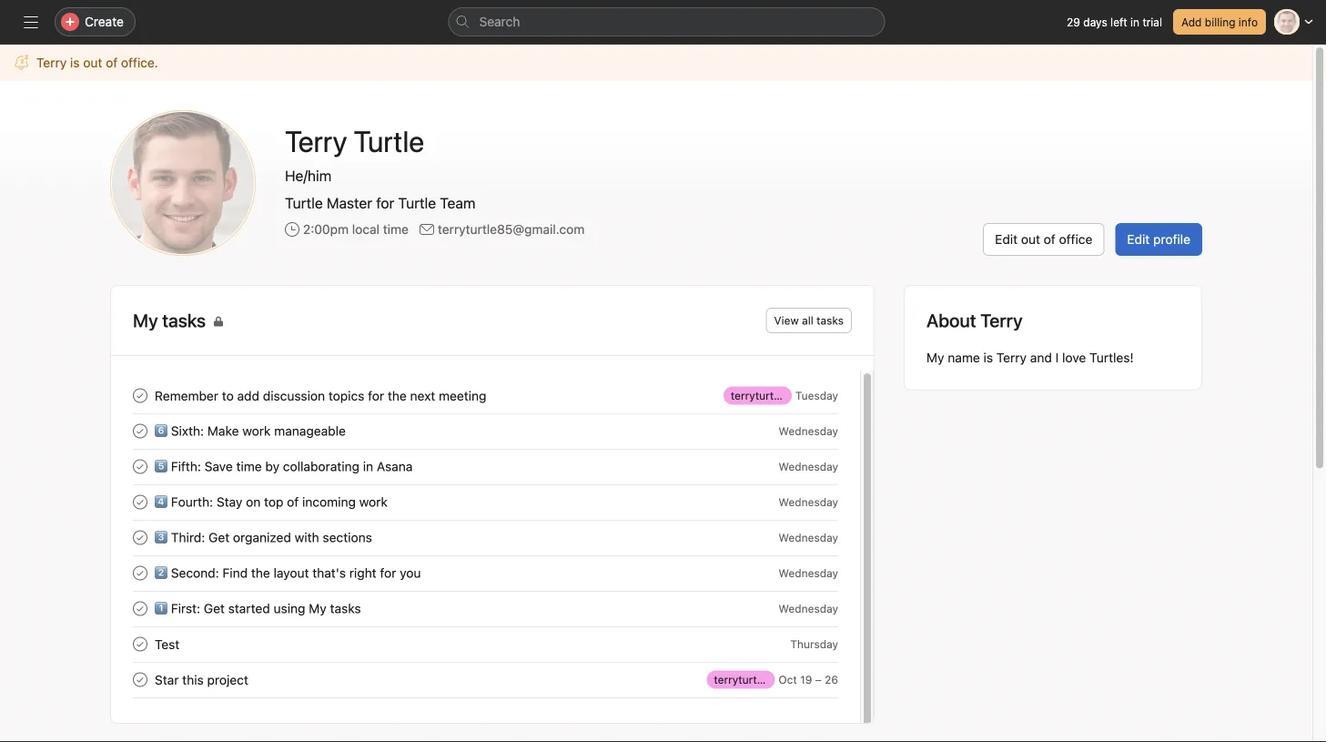 Task type: locate. For each thing, give the bounding box(es) containing it.
2 completed checkbox from the top
[[129, 456, 151, 478]]

completed checkbox left remember
[[129, 385, 151, 407]]

1 turtle from the left
[[285, 194, 323, 212]]

of right top
[[287, 494, 299, 509]]

4 completed checkbox from the top
[[129, 598, 151, 620]]

terryturtle85 / maria 1:1 for remember to add discussion topics for the next meeting
[[731, 389, 851, 402]]

time left by
[[236, 459, 262, 474]]

layout
[[274, 565, 309, 580]]

get right first:
[[204, 601, 225, 616]]

1:1 down view all tasks
[[838, 389, 851, 402]]

for left you
[[380, 565, 396, 580]]

wednesday
[[779, 425, 839, 437], [779, 460, 839, 473], [779, 496, 839, 508], [779, 531, 839, 544], [779, 567, 839, 580], [779, 602, 839, 615]]

tasks
[[817, 314, 844, 327], [330, 601, 361, 616]]

1 vertical spatial for
[[368, 388, 384, 403]]

29
[[1067, 15, 1081, 28]]

1 vertical spatial terryturtle85
[[714, 673, 780, 686]]

1 horizontal spatial work
[[359, 494, 388, 509]]

completed checkbox for remember
[[129, 385, 151, 407]]

collaborating
[[283, 459, 360, 474]]

1 vertical spatial the
[[251, 565, 270, 580]]

view
[[774, 314, 799, 327]]

by
[[265, 459, 280, 474]]

time
[[383, 222, 409, 237], [236, 459, 262, 474]]

of left office
[[1044, 232, 1056, 247]]

2 completed checkbox from the top
[[129, 491, 151, 513]]

completed image left 4️⃣
[[129, 491, 151, 513]]

1 vertical spatial terry
[[997, 350, 1027, 365]]

1 horizontal spatial out
[[1021, 232, 1041, 247]]

is down create dropdown button
[[70, 55, 80, 70]]

26
[[825, 673, 839, 686]]

1 horizontal spatial edit
[[1127, 232, 1150, 247]]

expand sidebar image
[[24, 15, 38, 29]]

2 completed image from the top
[[129, 598, 151, 620]]

1 wednesday button from the top
[[779, 425, 839, 437]]

1 completed checkbox from the top
[[129, 420, 151, 442]]

1 vertical spatial of
[[1044, 232, 1056, 247]]

completed image left 2️⃣
[[129, 562, 151, 584]]

next
[[410, 388, 435, 403]]

terryturtle85 / maria 1:1
[[731, 389, 851, 402], [714, 673, 834, 686]]

0 vertical spatial 1:1
[[838, 389, 851, 402]]

turtle left team
[[398, 194, 436, 212]]

terryturtle85 left 19
[[714, 673, 780, 686]]

3 wednesday button from the top
[[779, 496, 839, 508]]

third:
[[171, 530, 205, 545]]

edit profile
[[1127, 232, 1191, 247]]

1 vertical spatial work
[[359, 494, 388, 509]]

edit inside edit out of office button
[[995, 232, 1018, 247]]

all
[[802, 314, 814, 327]]

out
[[83, 55, 102, 70], [1021, 232, 1041, 247]]

Completed checkbox
[[129, 420, 151, 442], [129, 456, 151, 478], [129, 562, 151, 584], [129, 633, 151, 655]]

2 completed image from the top
[[129, 456, 151, 478]]

0 vertical spatial terryturtle85
[[731, 389, 797, 402]]

2 vertical spatial completed image
[[129, 633, 151, 655]]

1 horizontal spatial my
[[927, 350, 945, 365]]

is right name
[[984, 350, 993, 365]]

completed image left 5️⃣
[[129, 456, 151, 478]]

this
[[182, 672, 204, 687]]

terryturtle85 / maria 1:1 link down thursday
[[707, 671, 834, 689]]

get right third:
[[209, 530, 230, 545]]

1 vertical spatial time
[[236, 459, 262, 474]]

get for third:
[[209, 530, 230, 545]]

incoming
[[302, 494, 356, 509]]

1 vertical spatial maria
[[789, 673, 818, 686]]

edit
[[995, 232, 1018, 247], [1127, 232, 1150, 247]]

completed image
[[129, 420, 151, 442], [129, 598, 151, 620], [129, 633, 151, 655]]

0 vertical spatial is
[[70, 55, 80, 70]]

19
[[800, 673, 812, 686]]

tt
[[153, 153, 213, 213]]

1 horizontal spatial is
[[984, 350, 993, 365]]

5 wednesday from the top
[[779, 567, 839, 580]]

1 completed image from the top
[[129, 420, 151, 442]]

tasks right all
[[817, 314, 844, 327]]

6 completed image from the top
[[129, 669, 151, 691]]

0 vertical spatial terryturtle85 / maria 1:1
[[731, 389, 851, 402]]

the right find
[[251, 565, 270, 580]]

0 horizontal spatial is
[[70, 55, 80, 70]]

1:1
[[838, 389, 851, 402], [821, 673, 834, 686]]

completed checkbox left 4️⃣
[[129, 491, 151, 513]]

0 vertical spatial terry
[[36, 55, 67, 70]]

1 horizontal spatial 1:1
[[838, 389, 851, 402]]

maria left 26
[[789, 673, 818, 686]]

6️⃣
[[155, 423, 168, 438]]

search
[[479, 14, 520, 29]]

3 completed image from the top
[[129, 633, 151, 655]]

2 edit from the left
[[1127, 232, 1150, 247]]

2 turtle from the left
[[398, 194, 436, 212]]

/
[[800, 389, 803, 402], [783, 673, 786, 686]]

terryturtle85 for remember to add discussion topics for the next meeting
[[731, 389, 797, 402]]

terry is out of office.
[[36, 55, 158, 70]]

0 horizontal spatial my
[[309, 601, 327, 616]]

work right "make" at the left bottom of the page
[[242, 423, 271, 438]]

completed checkbox left 2️⃣
[[129, 562, 151, 584]]

1 horizontal spatial the
[[388, 388, 407, 403]]

wednesday for in
[[779, 460, 839, 473]]

1 horizontal spatial of
[[287, 494, 299, 509]]

completed checkbox left 5️⃣
[[129, 456, 151, 478]]

5 wednesday button from the top
[[779, 567, 839, 580]]

edit left office
[[995, 232, 1018, 247]]

1 vertical spatial completed image
[[129, 598, 151, 620]]

completed checkbox for 1️⃣
[[129, 598, 151, 620]]

terryturtle85 / maria 1:1 link for star this project
[[707, 671, 834, 689]]

completed checkbox left the test
[[129, 633, 151, 655]]

0 vertical spatial /
[[800, 389, 803, 402]]

wednesday button for in
[[779, 460, 839, 473]]

0 vertical spatial the
[[388, 388, 407, 403]]

completed checkbox left star
[[129, 669, 151, 691]]

0 horizontal spatial time
[[236, 459, 262, 474]]

add billing info
[[1182, 15, 1258, 28]]

3 completed checkbox from the top
[[129, 562, 151, 584]]

5 completed checkbox from the top
[[129, 669, 151, 691]]

1 horizontal spatial tasks
[[817, 314, 844, 327]]

2:00pm local time
[[303, 222, 409, 237]]

meeting
[[439, 388, 487, 403]]

billing
[[1205, 15, 1236, 28]]

maria for remember to add discussion topics for the next meeting
[[806, 389, 835, 402]]

for right "topics"
[[368, 388, 384, 403]]

1 vertical spatial /
[[783, 673, 786, 686]]

fourth:
[[171, 494, 213, 509]]

of left office.
[[106, 55, 118, 70]]

1 horizontal spatial in
[[1131, 15, 1140, 28]]

completed checkbox left 1️⃣
[[129, 598, 151, 620]]

1 wednesday from the top
[[779, 425, 839, 437]]

my right using
[[309, 601, 327, 616]]

completed checkbox for 2️⃣
[[129, 562, 151, 584]]

my
[[927, 350, 945, 365], [309, 601, 327, 616]]

0 vertical spatial time
[[383, 222, 409, 237]]

remember
[[155, 388, 219, 403]]

completed image left 1️⃣
[[129, 598, 151, 620]]

completed checkbox left 6️⃣
[[129, 420, 151, 442]]

work
[[242, 423, 271, 438], [359, 494, 388, 509]]

completed image for 3️⃣
[[129, 527, 151, 549]]

0 horizontal spatial edit
[[995, 232, 1018, 247]]

completed image for star
[[129, 669, 151, 691]]

wednesday button for tasks
[[779, 602, 839, 615]]

/ down all
[[800, 389, 803, 402]]

of inside button
[[1044, 232, 1056, 247]]

0 vertical spatial get
[[209, 530, 230, 545]]

1 edit from the left
[[995, 232, 1018, 247]]

in
[[1131, 15, 1140, 28], [363, 459, 373, 474]]

left
[[1111, 15, 1128, 28]]

1 vertical spatial terryturtle85 / maria 1:1
[[714, 673, 834, 686]]

1 completed image from the top
[[129, 385, 151, 407]]

0 horizontal spatial /
[[783, 673, 786, 686]]

completed image left remember
[[129, 385, 151, 407]]

0 horizontal spatial in
[[363, 459, 373, 474]]

work down asana
[[359, 494, 388, 509]]

0 vertical spatial tasks
[[817, 314, 844, 327]]

in left asana
[[363, 459, 373, 474]]

my left name
[[927, 350, 945, 365]]

1 vertical spatial terryturtle85 / maria 1:1 link
[[707, 671, 834, 689]]

wednesday button
[[779, 425, 839, 437], [779, 460, 839, 473], [779, 496, 839, 508], [779, 531, 839, 544], [779, 567, 839, 580], [779, 602, 839, 615]]

0 horizontal spatial work
[[242, 423, 271, 438]]

out down create dropdown button
[[83, 55, 102, 70]]

1 vertical spatial get
[[204, 601, 225, 616]]

6 wednesday from the top
[[779, 602, 839, 615]]

terryturtle85 / maria 1:1 down thursday
[[714, 673, 834, 686]]

0 vertical spatial of
[[106, 55, 118, 70]]

1 horizontal spatial turtle
[[398, 194, 436, 212]]

maria down view all tasks
[[806, 389, 835, 402]]

3 wednesday from the top
[[779, 496, 839, 508]]

0 horizontal spatial turtle
[[285, 194, 323, 212]]

terryturtle85
[[731, 389, 797, 402], [714, 673, 780, 686]]

0 horizontal spatial 1:1
[[821, 673, 834, 686]]

0 vertical spatial completed image
[[129, 420, 151, 442]]

edit for edit profile
[[1127, 232, 1150, 247]]

0 vertical spatial work
[[242, 423, 271, 438]]

completed image for 6️⃣
[[129, 420, 151, 442]]

edit left profile
[[1127, 232, 1150, 247]]

maria
[[806, 389, 835, 402], [789, 673, 818, 686]]

terry
[[36, 55, 67, 70], [997, 350, 1027, 365]]

edit inside edit profile button
[[1127, 232, 1150, 247]]

terryturtle85 down "view"
[[731, 389, 797, 402]]

completed checkbox for 6️⃣
[[129, 420, 151, 442]]

profile
[[1154, 232, 1191, 247]]

1 vertical spatial is
[[984, 350, 993, 365]]

Completed checkbox
[[129, 385, 151, 407], [129, 491, 151, 513], [129, 527, 151, 549], [129, 598, 151, 620], [129, 669, 151, 691]]

completed image left 3️⃣
[[129, 527, 151, 549]]

6️⃣ sixth: make work manageable
[[155, 423, 346, 438]]

1 vertical spatial out
[[1021, 232, 1041, 247]]

5️⃣
[[155, 459, 168, 474]]

master
[[327, 194, 372, 212]]

terry down expand sidebar "icon"
[[36, 55, 67, 70]]

1:1 right 19
[[821, 673, 834, 686]]

2 horizontal spatial of
[[1044, 232, 1056, 247]]

tasks down that's
[[330, 601, 361, 616]]

the left 'next'
[[388, 388, 407, 403]]

1 horizontal spatial terry
[[997, 350, 1027, 365]]

out left office
[[1021, 232, 1041, 247]]

topics
[[329, 388, 365, 403]]

oct
[[779, 673, 797, 686]]

2 wednesday from the top
[[779, 460, 839, 473]]

3️⃣
[[155, 530, 168, 545]]

1 vertical spatial 1:1
[[821, 673, 834, 686]]

1 horizontal spatial /
[[800, 389, 803, 402]]

0 vertical spatial maria
[[806, 389, 835, 402]]

completed image left the test
[[129, 633, 151, 655]]

turtle down he/him
[[285, 194, 323, 212]]

6 wednesday button from the top
[[779, 602, 839, 615]]

of
[[106, 55, 118, 70], [1044, 232, 1056, 247], [287, 494, 299, 509]]

4 completed checkbox from the top
[[129, 633, 151, 655]]

terryturtle85 for star this project
[[714, 673, 780, 686]]

terryturtle85 / maria 1:1 link
[[724, 386, 851, 405], [707, 671, 834, 689]]

discussion
[[263, 388, 325, 403]]

1 completed checkbox from the top
[[129, 385, 151, 407]]

get
[[209, 530, 230, 545], [204, 601, 225, 616]]

time right local
[[383, 222, 409, 237]]

2 wednesday button from the top
[[779, 460, 839, 473]]

wednesday for tasks
[[779, 602, 839, 615]]

terryturtle85 / maria 1:1 link down "view"
[[724, 386, 851, 405]]

completed image
[[129, 385, 151, 407], [129, 456, 151, 478], [129, 491, 151, 513], [129, 527, 151, 549], [129, 562, 151, 584], [129, 669, 151, 691]]

terryturtle85 / maria 1:1 link for remember to add discussion topics for the next meeting
[[724, 386, 851, 405]]

completed image left 6️⃣
[[129, 420, 151, 442]]

in right left
[[1131, 15, 1140, 28]]

completed image left star
[[129, 669, 151, 691]]

for up local
[[376, 194, 394, 212]]

terry left and
[[997, 350, 1027, 365]]

4 completed image from the top
[[129, 527, 151, 549]]

completed checkbox left 3️⃣
[[129, 527, 151, 549]]

3 completed image from the top
[[129, 491, 151, 513]]

0 vertical spatial terryturtle85 / maria 1:1 link
[[724, 386, 851, 405]]

find
[[223, 565, 248, 580]]

0 horizontal spatial out
[[83, 55, 102, 70]]

get for first:
[[204, 601, 225, 616]]

wednesday for incoming
[[779, 496, 839, 508]]

star this project
[[155, 672, 249, 687]]

the
[[388, 388, 407, 403], [251, 565, 270, 580]]

1 vertical spatial tasks
[[330, 601, 361, 616]]

love
[[1063, 350, 1086, 365]]

completed checkbox for 5️⃣
[[129, 456, 151, 478]]

manageable
[[274, 423, 346, 438]]

4 wednesday button from the top
[[779, 531, 839, 544]]

completed checkbox for 3️⃣
[[129, 527, 151, 549]]

5 completed image from the top
[[129, 562, 151, 584]]

project
[[207, 672, 249, 687]]

terryturtle85 / maria 1:1 down "view"
[[731, 389, 851, 402]]

3 completed checkbox from the top
[[129, 527, 151, 549]]

/ left 19
[[783, 673, 786, 686]]



Task type: describe. For each thing, give the bounding box(es) containing it.
0 vertical spatial in
[[1131, 15, 1140, 28]]

5️⃣ fifth: save time by collaborating in asana
[[155, 459, 413, 474]]

3️⃣ third: get organized with sections
[[155, 530, 372, 545]]

edit out of office button
[[984, 223, 1105, 256]]

turtles!
[[1090, 350, 1134, 365]]

0 vertical spatial for
[[376, 194, 394, 212]]

4️⃣
[[155, 494, 168, 509]]

terry turtle
[[285, 124, 424, 158]]

i
[[1056, 350, 1059, 365]]

second:
[[171, 565, 219, 580]]

turtle master for turtle team
[[285, 194, 476, 212]]

0 horizontal spatial tasks
[[330, 601, 361, 616]]

he/him
[[285, 167, 332, 184]]

terryturtle85@gmail.com link
[[438, 219, 585, 239]]

0 horizontal spatial of
[[106, 55, 118, 70]]

terryturtle85 / maria 1:1 for star this project
[[714, 673, 834, 686]]

1:1 for remember to add discussion topics for the next meeting
[[838, 389, 851, 402]]

remember to add discussion topics for the next meeting
[[155, 388, 487, 403]]

view all tasks button
[[766, 308, 852, 333]]

tuesday button
[[796, 389, 839, 402]]

2️⃣ second: find the layout that's right for you
[[155, 565, 421, 580]]

wednesday button for right
[[779, 567, 839, 580]]

/ for star this project
[[783, 673, 786, 686]]

1 horizontal spatial time
[[383, 222, 409, 237]]

my name is terry and i love turtles!
[[927, 350, 1134, 365]]

2:00pm
[[303, 222, 349, 237]]

completed checkbox for star
[[129, 669, 151, 691]]

office
[[1059, 232, 1093, 247]]

sections
[[323, 530, 372, 545]]

oct 19 – 26
[[779, 673, 839, 686]]

my tasks
[[133, 310, 206, 331]]

completed image for remember
[[129, 385, 151, 407]]

and
[[1031, 350, 1052, 365]]

create button
[[55, 7, 136, 36]]

0 horizontal spatial terry
[[36, 55, 67, 70]]

2️⃣
[[155, 565, 168, 580]]

tuesday
[[796, 389, 839, 402]]

with
[[295, 530, 319, 545]]

edit for edit out of office
[[995, 232, 1018, 247]]

you
[[400, 565, 421, 580]]

1 vertical spatial in
[[363, 459, 373, 474]]

organized
[[233, 530, 291, 545]]

about terry
[[927, 310, 1023, 331]]

wednesday button for incoming
[[779, 496, 839, 508]]

completed image for 4️⃣
[[129, 491, 151, 513]]

terryturtle85@gmail.com
[[438, 222, 585, 237]]

add
[[1182, 15, 1202, 28]]

2 vertical spatial of
[[287, 494, 299, 509]]

info
[[1239, 15, 1258, 28]]

terry turtle he/him
[[285, 124, 424, 184]]

4️⃣ fourth: stay on top of incoming work
[[155, 494, 388, 509]]

edit profile button
[[1116, 223, 1203, 256]]

make
[[207, 423, 239, 438]]

first:
[[171, 601, 200, 616]]

star
[[155, 672, 179, 687]]

that's
[[313, 565, 346, 580]]

add
[[237, 388, 260, 403]]

fifth:
[[171, 459, 201, 474]]

1:1 for star this project
[[821, 673, 834, 686]]

days
[[1084, 15, 1108, 28]]

add billing info button
[[1174, 9, 1266, 35]]

to
[[222, 388, 234, 403]]

started
[[228, 601, 270, 616]]

0 vertical spatial my
[[927, 350, 945, 365]]

1️⃣ first: get started using my tasks
[[155, 601, 361, 616]]

maria for star this project
[[789, 673, 818, 686]]

create
[[85, 14, 124, 29]]

/ for remember to add discussion topics for the next meeting
[[800, 389, 803, 402]]

thursday button
[[791, 638, 839, 651]]

sixth:
[[171, 423, 204, 438]]

0 vertical spatial out
[[83, 55, 102, 70]]

test
[[155, 637, 180, 652]]

completed image for 5️⃣
[[129, 456, 151, 478]]

1️⃣
[[155, 601, 168, 616]]

0 horizontal spatial the
[[251, 565, 270, 580]]

on
[[246, 494, 261, 509]]

1 vertical spatial my
[[309, 601, 327, 616]]

top
[[264, 494, 284, 509]]

office.
[[121, 55, 158, 70]]

2 vertical spatial for
[[380, 565, 396, 580]]

tasks inside view all tasks button
[[817, 314, 844, 327]]

completed image for 2️⃣
[[129, 562, 151, 584]]

team
[[440, 194, 476, 212]]

trial
[[1143, 15, 1163, 28]]

local
[[352, 222, 380, 237]]

29 days left in trial
[[1067, 15, 1163, 28]]

search list box
[[448, 7, 885, 36]]

completed checkbox for 4️⃣
[[129, 491, 151, 513]]

wednesday for right
[[779, 567, 839, 580]]

stay
[[217, 494, 243, 509]]

4 wednesday from the top
[[779, 531, 839, 544]]

view all tasks
[[774, 314, 844, 327]]

name
[[948, 350, 980, 365]]

–
[[816, 673, 822, 686]]

asana
[[377, 459, 413, 474]]

thursday
[[791, 638, 839, 651]]

edit out of office
[[995, 232, 1093, 247]]

completed image for 1️⃣
[[129, 598, 151, 620]]

out inside edit out of office button
[[1021, 232, 1041, 247]]

right
[[349, 565, 377, 580]]

search button
[[448, 7, 885, 36]]



Task type: vqa. For each thing, say whether or not it's contained in the screenshot.


